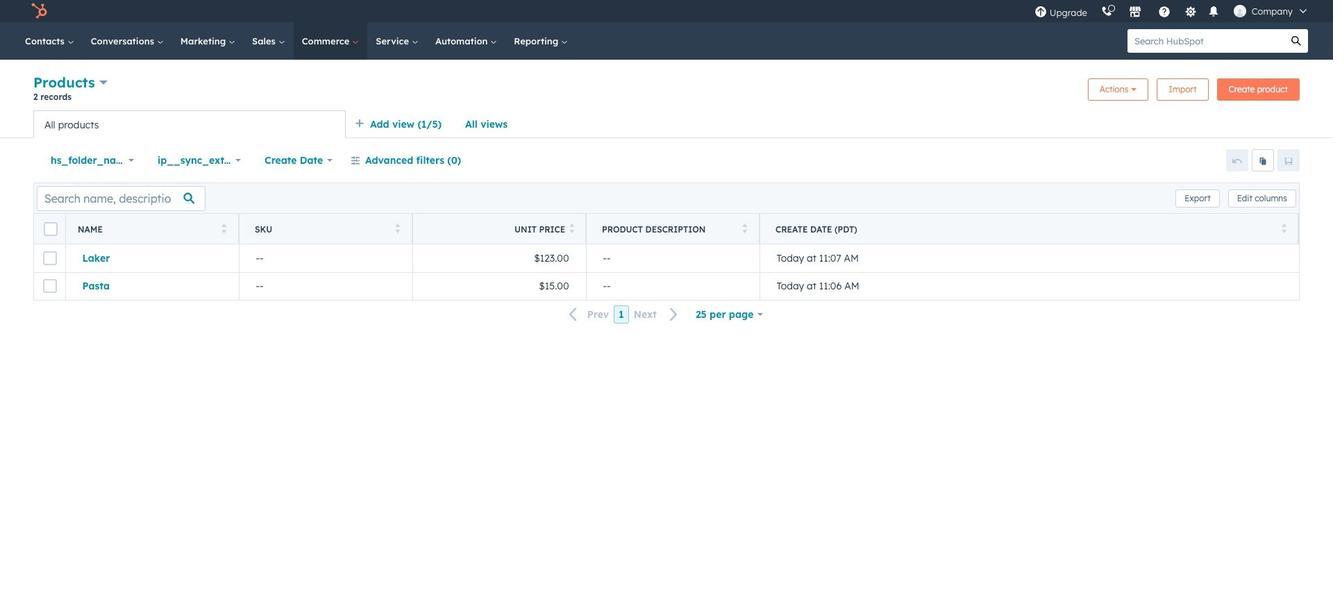 Task type: locate. For each thing, give the bounding box(es) containing it.
banner
[[33, 72, 1300, 110]]

4 press to sort. element from the left
[[742, 223, 747, 235]]

press to sort. element
[[221, 223, 226, 235], [395, 223, 400, 235], [570, 223, 575, 235], [742, 223, 747, 235], [1282, 223, 1287, 235]]

press to sort. image
[[221, 223, 226, 233], [395, 223, 400, 233], [570, 223, 575, 233], [742, 223, 747, 233], [1282, 223, 1287, 233]]

2 press to sort. element from the left
[[395, 223, 400, 235]]

3 press to sort. element from the left
[[570, 223, 575, 235]]

jacob simon image
[[1234, 5, 1247, 17]]

menu
[[1028, 0, 1317, 22]]

1 press to sort. image from the left
[[221, 223, 226, 233]]



Task type: vqa. For each thing, say whether or not it's contained in the screenshot.
Defaults
no



Task type: describe. For each thing, give the bounding box(es) containing it.
5 press to sort. element from the left
[[1282, 223, 1287, 235]]

marketplaces image
[[1129, 6, 1142, 19]]

2 press to sort. image from the left
[[395, 223, 400, 233]]

Search HubSpot search field
[[1128, 29, 1285, 53]]

5 press to sort. image from the left
[[1282, 223, 1287, 233]]

4 press to sort. image from the left
[[742, 223, 747, 233]]

Search name, description, or SKU search field
[[37, 186, 206, 211]]

pagination navigation
[[561, 305, 687, 324]]

3 press to sort. image from the left
[[570, 223, 575, 233]]

1 press to sort. element from the left
[[221, 223, 226, 235]]



